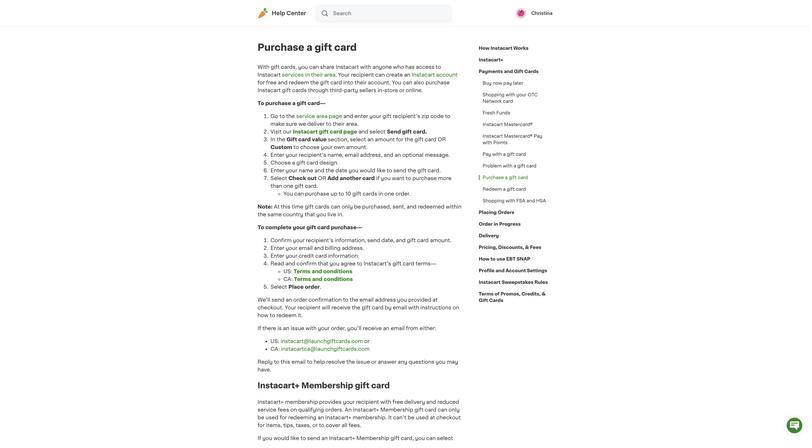 Task type: describe. For each thing, give the bounding box(es) containing it.
us: inside confirm your recipient's information, send date, and gift card amount. enter your email and billing address. enter your credit card information. read and confirm that you agree to instacart's gift card terms— us: terms and conditions ca: terms and conditions select place order .
[[284, 269, 292, 274]]

card up fsa
[[516, 187, 526, 192]]

your inside the services in their area . your recipient can create an instacart account for free and redeem the gift card into their account.
[[338, 72, 350, 77]]

terms and conditions link for us:
[[294, 269, 353, 274]]

problem with a gift card link
[[479, 160, 541, 172]]

gift up credit
[[307, 225, 316, 230]]

in for order
[[494, 222, 499, 227]]

card up the section,
[[330, 129, 342, 134]]

1 vertical spatial terms
[[294, 277, 311, 282]]

check
[[289, 176, 306, 181]]

0 vertical spatial membership
[[302, 382, 353, 390]]

to purchase a gift card—
[[258, 101, 326, 106]]

card left the terms—
[[403, 261, 415, 266]]

cover
[[326, 423, 341, 428]]

party
[[344, 88, 358, 93]]

pay inside 'link'
[[483, 152, 492, 157]]

like inside the 'if you would like to send an instacart+ membership gift card, you can select'
[[291, 436, 299, 441]]

instacart inside instacart mastercard® link
[[483, 122, 503, 127]]

instacart sweepstakes rules link
[[479, 277, 548, 288]]

like inside the visit our instacart gift card page and select send gift card. in the gift card value section, select an amount for the gift card or custom to choose your own amount. enter your recipient's name, email address, and an optional message. choose a gift card design. enter your name and the date you would like to send the gift card.
[[377, 168, 386, 173]]

read
[[271, 261, 284, 266]]

purchase—
[[331, 225, 363, 230]]

with left fsa
[[506, 199, 516, 203]]

2 horizontal spatial be
[[408, 415, 415, 420]]

services in their area link
[[282, 72, 336, 77]]

same
[[268, 212, 282, 217]]

information,
[[335, 238, 366, 243]]

gift down optional
[[418, 168, 427, 173]]

and inside at this time gift cards can only be purchased, sent, and redeemed within the same country that you live in.
[[407, 204, 417, 209]]

or inside an instacart+ membership gift card can only be used for redeeming an instacart+ membership. it can't be used at checkout for items, tips, taxes, or to cover all fees.
[[313, 423, 318, 428]]

gift inside "pay with a gift card" 'link'
[[507, 152, 515, 157]]

0 horizontal spatial purchase
[[258, 43, 305, 52]]

an inside we'll send an order confirmation to the email address you provided at checkout. your recipient will receive the gift card by email with instructions on how to redeem it.
[[286, 297, 292, 303]]

select inside confirm your recipient's information, send date, and gift card amount. enter your email and billing address. enter your credit card information. read and confirm that you agree to instacart's gift card terms— us: terms and conditions ca: terms and conditions select place order .
[[271, 284, 287, 290]]

answer
[[378, 360, 397, 365]]

mastercard® for instacart mastercard®
[[504, 122, 533, 127]]

have.
[[258, 367, 271, 373]]

. inside the services in their area . your recipient can create an instacart account for free and redeem the gift card into their account.
[[336, 72, 337, 77]]

up
[[331, 191, 338, 196]]

cards inside if you want to purchase more than one gift card. you can purchase up to 10 gift cards in one order.
[[363, 191, 377, 196]]

& inside pricing, discounts, & fees link
[[525, 245, 529, 250]]

user avatar image
[[516, 8, 527, 18]]

gift inside problem with a gift card "link"
[[518, 164, 526, 168]]

0 horizontal spatial select
[[350, 137, 366, 142]]

on inside instacart+ membership provides your recipient with free delivery and reduced service fees on qualifying orders.
[[291, 407, 297, 413]]

profile and account settings
[[479, 269, 548, 273]]

can inside the services in their area . your recipient can create an instacart account for free and redeem the gift card into their account.
[[376, 72, 385, 77]]

redeem a gift card link
[[479, 184, 530, 195]]

place
[[289, 284, 304, 290]]

email inside reply to this email to help resolve the issue or answer any questions you may have.
[[292, 360, 306, 365]]

gift right 10
[[353, 191, 362, 196]]

instacart+ down have.
[[258, 382, 300, 390]]

to right want
[[406, 176, 412, 181]]

ca: inside "us: instacart@launchgiftcards.com or ca: instacartca@launchgiftcards.com"
[[271, 347, 280, 352]]

help center
[[272, 11, 306, 16]]

or inside you can also purchase instacart gift cards through third-party sellers in-store or online.
[[399, 88, 405, 93]]

purchase left more
[[413, 176, 437, 181]]

can inside if you want to purchase more than one gift card. you can purchase up to 10 gift cards in one order.
[[295, 191, 304, 196]]

card up the terms—
[[417, 238, 429, 243]]

your down confirm
[[286, 246, 298, 251]]

this inside at this time gift cards can only be purchased, sent, and redeemed within the same country that you live in.
[[281, 204, 291, 209]]

who
[[393, 64, 404, 70]]

0 vertical spatial purchase a gift card
[[258, 43, 357, 52]]

1 vertical spatial conditions
[[324, 277, 353, 282]]

how to use ebt snap
[[479, 257, 531, 262]]

your down 'value'
[[321, 145, 333, 150]]

with inside instacart+ membership provides your recipient with free delivery and reduced service fees on qualifying orders.
[[381, 400, 392, 405]]

card up message.
[[425, 137, 437, 142]]

0 vertical spatial conditions
[[323, 269, 353, 274]]

an left amount
[[368, 137, 374, 142]]

instacart+ down orders.
[[326, 415, 352, 420]]

how instacart works link
[[479, 42, 529, 54]]

card up the choose
[[299, 137, 311, 142]]

shopping with fsa and hsa
[[483, 199, 546, 203]]

recipient inside we'll send an order confirmation to the email address you provided at checkout. your recipient will receive the gift card by email with instructions on how to redeem it.
[[298, 305, 321, 310]]

send inside the 'if you would like to send an instacart+ membership gift card, you can select'
[[307, 436, 320, 441]]

and inside the services in their area . your recipient can create an instacart account for free and redeem the gift card into their account.
[[278, 80, 288, 85]]

you inside confirm your recipient's information, send date, and gift card amount. enter your email and billing address. enter your credit card information. read and confirm that you agree to instacart's gift card terms— us: terms and conditions ca: terms and conditions select place order .
[[330, 261, 340, 266]]

your inside shopping with your otc network card
[[517, 93, 527, 97]]

their inside 'and enter your gift recipient's zip code to make sure we deliver to their area.'
[[333, 121, 345, 127]]

network
[[483, 99, 502, 104]]

if for if there is an issue with your order, you'll receive an email from either:
[[258, 326, 261, 331]]

gift inside you can also purchase instacart gift cards through third-party sellers in-store or online.
[[282, 88, 291, 93]]

3 enter from the top
[[271, 246, 285, 251]]

visit our instacart gift card page and select send gift card. in the gift card value section, select an amount for the gift card or custom to choose your own amount. enter your recipient's name, email address, and an optional message. choose a gift card design. enter your name and the date you would like to send the gift card.
[[271, 129, 450, 173]]

your inside instacart+ membership provides your recipient with free delivery and reduced service fees on qualifying orders.
[[343, 400, 355, 405]]

recipient's inside confirm your recipient's information, send date, and gift card amount. enter your email and billing address. enter your credit card information. read and confirm that you agree to instacart's gift card terms— us: terms and conditions ca: terms and conditions select place order .
[[306, 238, 334, 243]]

orders
[[498, 210, 515, 215]]

services in their area . your recipient can create an instacart account for free and redeem the gift card into their account.
[[258, 72, 458, 85]]

you inside if you want to purchase more than one gift card. you can purchase up to 10 gift cards in one order.
[[381, 176, 391, 181]]

can inside at this time gift cards can only be purchased, sent, and redeemed within the same country that you live in.
[[331, 204, 341, 209]]

note:
[[258, 204, 274, 209]]

of
[[495, 292, 500, 296]]

instacart mastercard® pay with points link
[[479, 130, 553, 149]]

gift right date,
[[407, 238, 416, 243]]

area.
[[346, 121, 359, 127]]

help
[[272, 11, 285, 16]]

0 horizontal spatial issue
[[291, 326, 305, 331]]

fresh
[[483, 111, 496, 115]]

provided
[[409, 297, 432, 303]]

card left the if on the left
[[363, 176, 375, 181]]

gift down 'check'
[[295, 184, 304, 189]]

at
[[274, 204, 280, 209]]

be for purchased,
[[354, 204, 361, 209]]

or inside reply to this email to help resolve the issue or answer any questions you may have.
[[372, 360, 377, 365]]

to right go
[[280, 114, 285, 119]]

purchase up go
[[266, 101, 291, 106]]

card inside the services in their area . your recipient can create an instacart account for free and redeem the gift card into their account.
[[331, 80, 342, 85]]

your up instacart@launchgiftcards.com link
[[318, 326, 330, 331]]

country
[[283, 212, 304, 217]]

instacart image
[[258, 8, 268, 18]]

for inside the services in their area . your recipient can create an instacart account for free and redeem the gift card into their account.
[[258, 80, 265, 85]]

own
[[334, 145, 345, 150]]

redeem a gift card
[[483, 187, 526, 192]]

card up name
[[307, 160, 318, 165]]

gift inside an instacart+ membership gift card can only be used for redeeming an instacart+ membership. it can't be used at checkout for items, tips, taxes, or to cover all fees.
[[415, 407, 424, 413]]

choose
[[271, 160, 291, 165]]

how
[[258, 313, 269, 318]]

on inside we'll send an order confirmation to the email address you provided at checkout. your recipient will receive the gift card by email with instructions on how to redeem it.
[[453, 305, 460, 310]]

cards inside you can also purchase instacart gift cards through third-party sellers in-store or online.
[[292, 88, 307, 93]]

send inside the visit our instacart gift card page and select send gift card. in the gift card value section, select an amount for the gift card or custom to choose your own amount. enter your recipient's name, email address, and an optional message. choose a gift card design. enter your name and the date you would like to send the gift card.
[[394, 168, 407, 173]]

instacart+ up membership.
[[353, 407, 379, 413]]

has
[[406, 64, 415, 70]]

card down the problem with a gift card
[[518, 175, 528, 180]]

design.
[[320, 160, 339, 165]]

to left use at the right bottom of page
[[491, 257, 496, 262]]

christina link
[[516, 8, 553, 18]]

gift down reply to this email to help resolve the issue or answer any questions you may have.
[[355, 382, 370, 390]]

terms of promos, credits, & gift cards link
[[479, 288, 553, 306]]

an left optional
[[395, 152, 401, 158]]

with inside 'link'
[[493, 152, 502, 157]]

email left from
[[391, 326, 405, 331]]

our
[[283, 129, 292, 134]]

us: instacart@launchgiftcards.com or ca: instacartca@launchgiftcards.com
[[271, 339, 370, 352]]

reply
[[258, 360, 273, 365]]

instacart+ link
[[479, 54, 504, 66]]

problem with a gift card
[[483, 164, 537, 168]]

with inside shopping with your otc network card
[[506, 93, 516, 97]]

your left credit
[[286, 253, 298, 259]]

gift inside terms of promos, credits, & gift cards
[[479, 298, 488, 303]]

from
[[406, 326, 419, 331]]

an right is
[[283, 326, 290, 331]]

to inside an instacart+ membership gift card can only be used for redeeming an instacart+ membership. it can't be used at checkout for items, tips, taxes, or to cover all fees.
[[319, 423, 325, 428]]

a up redeem a gift card link
[[505, 175, 508, 180]]

page for area
[[329, 114, 342, 119]]

your down country
[[293, 225, 306, 230]]

select inside the 'if you would like to send an instacart+ membership gift card, you can select'
[[437, 436, 453, 441]]

in inside if you want to purchase more than one gift card. you can purchase up to 10 gift cards in one order.
[[379, 191, 383, 196]]

fees.
[[349, 423, 362, 428]]

amount. inside confirm your recipient's information, send date, and gift card amount. enter your email and billing address. enter your credit card information. read and confirm that you agree to instacart's gift card terms— us: terms and conditions ca: terms and conditions select place order .
[[430, 238, 452, 243]]

gift inside the 'if you would like to send an instacart+ membership gift card, you can select'
[[391, 436, 400, 441]]

buy now pay later
[[483, 81, 524, 85]]

gift up optional
[[415, 137, 424, 142]]

gift up go to the service area page on the left
[[297, 101, 307, 106]]

0 vertical spatial gift
[[514, 69, 524, 74]]

either:
[[420, 326, 437, 331]]

you down items,
[[263, 436, 272, 441]]

order,
[[331, 326, 346, 331]]

go to the service area page
[[271, 114, 342, 119]]

you inside reply to this email to help resolve the issue or answer any questions you may have.
[[436, 360, 446, 365]]

gift up 'value'
[[319, 129, 329, 134]]

gift right send
[[402, 129, 412, 134]]

shopping with your otc network card link
[[479, 89, 553, 107]]

provides
[[319, 400, 342, 405]]

card,
[[401, 436, 414, 441]]

resolve
[[327, 360, 345, 365]]

your up 'check'
[[286, 168, 298, 173]]

instacart gift card page link
[[293, 129, 357, 134]]

card up with gift cards, you can share instacart with anyone who has access to instacart
[[335, 43, 357, 52]]

gift up share at top left
[[315, 43, 332, 52]]

mastercard® for instacart mastercard® pay with points
[[504, 134, 533, 139]]

to left the choose
[[294, 145, 299, 150]]

purchased,
[[362, 204, 391, 209]]

your down 'custom'
[[286, 152, 298, 158]]

1 vertical spatial area
[[317, 114, 328, 119]]

card inside "link"
[[527, 164, 537, 168]]

a up services in their area 'link'
[[307, 43, 313, 52]]

cards inside at this time gift cards can only be purchased, sent, and redeemed within the same country that you live in.
[[315, 204, 330, 209]]

christina
[[532, 11, 553, 16]]

to up instacart gift card page link
[[326, 121, 332, 127]]

instacart inside the "how instacart works" link
[[491, 46, 513, 50]]

to up want
[[387, 168, 392, 173]]

confirmation
[[309, 297, 342, 303]]

select check out or add another card
[[271, 176, 375, 181]]

order in progress link
[[479, 218, 521, 230]]

enter
[[355, 114, 368, 119]]

the inside the services in their area . your recipient can create an instacart account for free and redeem the gift card into their account.
[[311, 80, 319, 85]]

fees
[[530, 245, 542, 250]]

for left items,
[[258, 423, 265, 428]]

0 vertical spatial their
[[311, 72, 323, 77]]

the inside at this time gift cards can only be purchased, sent, and redeemed within the same country that you live in.
[[258, 212, 266, 217]]

to right confirmation
[[343, 297, 349, 303]]

gift up name
[[297, 160, 306, 165]]

1 horizontal spatial purchase a gift card
[[483, 175, 528, 180]]

discounts,
[[499, 245, 524, 250]]

to right code
[[445, 114, 451, 119]]

code
[[431, 114, 444, 119]]

orders.
[[326, 407, 344, 413]]

with inside instacart mastercard® pay with points
[[483, 140, 493, 145]]

instacart sweepstakes rules
[[479, 280, 548, 285]]

you inside we'll send an order confirmation to the email address you provided at checkout. your recipient will receive the gift card by email with instructions on how to redeem it.
[[397, 297, 407, 303]]

membership.
[[353, 415, 387, 420]]

credits,
[[522, 292, 541, 296]]

redeem inside the services in their area . your recipient can create an instacart account for free and redeem the gift card into their account.
[[289, 80, 309, 85]]

email left address
[[360, 297, 374, 303]]

1 enter from the top
[[271, 152, 285, 158]]

gift inside we'll send an order confirmation to the email address you provided at checkout. your recipient will receive the gift card by email with instructions on how to redeem it.
[[362, 305, 371, 310]]

0 vertical spatial cards
[[525, 69, 539, 74]]

redeem
[[483, 187, 502, 192]]

placing
[[479, 210, 497, 215]]

order in progress
[[479, 222, 521, 227]]

issue inside reply to this email to help resolve the issue or answer any questions you may have.
[[357, 360, 370, 365]]

4 enter from the top
[[271, 253, 285, 259]]

recipient inside the services in their area . your recipient can create an instacart account for free and redeem the gift card into their account.
[[351, 72, 374, 77]]

if for if you would like to send an instacart+ membership gift card, you can select
[[258, 436, 261, 441]]

can inside the 'if you would like to send an instacart+ membership gift card, you can select'
[[427, 436, 436, 441]]

purchase down out
[[305, 191, 330, 196]]

delivery
[[479, 234, 499, 238]]

instacart+ membership gift card
[[258, 382, 390, 390]]

you inside you can also purchase instacart gift cards through third-party sellers in-store or online.
[[392, 80, 402, 85]]

recipient's inside 'and enter your gift recipient's zip code to make sure we deliver to their area.'
[[393, 114, 421, 119]]

an down 'by'
[[383, 326, 390, 331]]

2 enter from the top
[[271, 168, 285, 173]]

value
[[312, 137, 327, 142]]

it
[[388, 415, 392, 420]]

send inside we'll send an order confirmation to the email address you provided at checkout. your recipient will receive the gift card by email with instructions on how to redeem it.
[[272, 297, 285, 303]]

membership inside the 'if you would like to send an instacart+ membership gift card, you can select'
[[357, 436, 390, 441]]

be for used
[[258, 415, 264, 420]]

payments and gift cards
[[479, 69, 539, 74]]

to left help on the bottom of page
[[307, 360, 313, 365]]



Task type: locate. For each thing, give the bounding box(es) containing it.
now
[[493, 81, 503, 85]]

an down qualifying
[[318, 415, 324, 420]]

zip
[[422, 114, 429, 119]]

0 vertical spatial shopping
[[483, 93, 505, 97]]

to left 10
[[339, 191, 344, 196]]

0 vertical spatial redeem
[[289, 80, 309, 85]]

send up checkout.
[[272, 297, 285, 303]]

enter down choose
[[271, 168, 285, 173]]

instacart inside the visit our instacart gift card page and select send gift card. in the gift card value section, select an amount for the gift card or custom to choose your own amount. enter your recipient's name, email address, and an optional message. choose a gift card design. enter your name and the date you would like to send the gift card.
[[293, 129, 318, 134]]

instacart+ inside the 'if you would like to send an instacart+ membership gift card, you can select'
[[329, 436, 355, 441]]

you inside if you want to purchase more than one gift card. you can purchase up to 10 gift cards in one order.
[[284, 191, 293, 196]]

pricing, discounts, & fees
[[479, 245, 542, 250]]

receive inside we'll send an order confirmation to the email address you provided at checkout. your recipient will receive the gift card by email with instructions on how to redeem it.
[[332, 305, 351, 310]]

a inside "link"
[[514, 164, 517, 168]]

how for how to use ebt snap
[[479, 257, 490, 262]]

2 shopping from the top
[[483, 199, 505, 203]]

instacart+ up "payments"
[[479, 58, 504, 62]]

to down checkout.
[[270, 313, 275, 318]]

gift inside "purchase a gift card" link
[[509, 175, 517, 180]]

0 vertical spatial amount.
[[346, 145, 368, 150]]

0 horizontal spatial their
[[311, 72, 323, 77]]

a up go to the service area page on the left
[[292, 101, 296, 106]]

in inside the services in their area . your recipient can create an instacart account for free and redeem the gift card into their account.
[[305, 72, 310, 77]]

0 vertical spatial card.
[[413, 129, 427, 134]]

amount. up the address,
[[346, 145, 368, 150]]

2 if from the top
[[258, 436, 261, 441]]

cards up otc
[[525, 69, 539, 74]]

1 select from the top
[[271, 176, 287, 181]]

an inside the services in their area . your recipient can create an instacart account for free and redeem the gift card into their account.
[[404, 72, 411, 77]]

in-
[[378, 88, 385, 93]]

0 vertical spatial recipient's
[[393, 114, 421, 119]]

on right instructions
[[453, 305, 460, 310]]

agree
[[341, 261, 356, 266]]

0 vertical spatial if
[[258, 326, 261, 331]]

instacart+ inside instacart+ membership provides your recipient with free delivery and reduced service fees on qualifying orders.
[[258, 400, 284, 405]]

1 if from the top
[[258, 326, 261, 331]]

0 vertical spatial that
[[305, 212, 315, 217]]

sure
[[286, 121, 297, 127]]

0 vertical spatial pay
[[534, 134, 543, 139]]

0 horizontal spatial only
[[342, 204, 353, 209]]

at inside an instacart+ membership gift card can only be used for redeeming an instacart+ membership. it can't be used at checkout for items, tips, taxes, or to cover all fees.
[[430, 415, 435, 420]]

send inside confirm your recipient's information, send date, and gift card amount. enter your email and billing address. enter your credit card information. read and confirm that you agree to instacart's gift card terms— us: terms and conditions ca: terms and conditions select place order .
[[368, 238, 380, 243]]

0 vertical spatial us:
[[284, 269, 292, 274]]

would down the address,
[[360, 168, 376, 173]]

can up services in their area 'link'
[[309, 64, 319, 70]]

1 horizontal spatial us:
[[284, 269, 292, 274]]

0 vertical spatial purchase
[[258, 43, 305, 52]]

2 horizontal spatial their
[[355, 80, 367, 85]]

can inside an instacart+ membership gift card can only be used for redeeming an instacart+ membership. it can't be used at checkout for items, tips, taxes, or to cover all fees.
[[438, 407, 448, 413]]

card inside an instacart+ membership gift card can only be used for redeeming an instacart+ membership. it can't be used at checkout for items, tips, taxes, or to cover all fees.
[[425, 407, 437, 413]]

0 horizontal spatial us:
[[271, 339, 280, 344]]

2 used from the left
[[416, 415, 429, 420]]

that inside confirm your recipient's information, send date, and gift card amount. enter your email and billing address. enter your credit card information. read and confirm that you agree to instacart's gift card terms— us: terms and conditions ca: terms and conditions select place order .
[[318, 261, 329, 266]]

shopping inside shopping with your otc network card
[[483, 93, 505, 97]]

recipient inside instacart+ membership provides your recipient with free delivery and reduced service fees on qualifying orders.
[[356, 400, 379, 405]]

delivery
[[405, 400, 425, 405]]

one down 'check'
[[284, 184, 294, 189]]

gift inside with gift cards, you can share instacart with anyone who has access to instacart
[[271, 64, 280, 70]]

sellers
[[360, 88, 377, 93]]

1 horizontal spatial in
[[379, 191, 383, 196]]

2 to from the top
[[258, 225, 264, 230]]

there
[[263, 326, 276, 331]]

1 vertical spatial amount.
[[430, 238, 452, 243]]

in.
[[338, 212, 344, 217]]

2 horizontal spatial cards
[[363, 191, 377, 196]]

instacart mastercard® link
[[479, 119, 537, 130]]

instacart@launchgiftcards.com
[[281, 339, 363, 344]]

0 horizontal spatial ca:
[[271, 347, 280, 352]]

1 vertical spatial how
[[479, 257, 490, 262]]

1 vertical spatial card.
[[428, 168, 441, 173]]

settings
[[527, 269, 548, 273]]

placing orders
[[479, 210, 515, 215]]

1 vertical spatial one
[[385, 191, 395, 196]]

gift inside at this time gift cards can only be purchased, sent, and redeemed within the same country that you live in.
[[305, 204, 314, 209]]

with up instacart@launchgiftcards.com
[[306, 326, 317, 331]]

issue down it.
[[291, 326, 305, 331]]

1 vertical spatial or
[[318, 176, 326, 181]]

1 horizontal spatial their
[[333, 121, 345, 127]]

if
[[376, 176, 380, 181]]

rules
[[535, 280, 548, 285]]

would inside the 'if you would like to send an instacart+ membership gift card, you can select'
[[274, 436, 289, 441]]

an inside an instacart+ membership gift card can only be used for redeeming an instacart+ membership. it can't be used at checkout for items, tips, taxes, or to cover all fees.
[[318, 415, 324, 420]]

card—
[[308, 101, 326, 106]]

you inside at this time gift cards can only be purchased, sent, and redeemed within the same country that you live in.
[[317, 212, 326, 217]]

Search search field
[[333, 6, 451, 21]]

you up services in their area 'link'
[[298, 64, 308, 70]]

order.
[[396, 191, 411, 196]]

your right enter
[[370, 114, 382, 119]]

0 vertical spatial on
[[453, 305, 460, 310]]

card down answer
[[372, 382, 390, 390]]

fsa
[[517, 199, 526, 203]]

0 horizontal spatial page
[[329, 114, 342, 119]]

card. inside if you want to purchase more than one gift card. you can purchase up to 10 gift cards in one order.
[[305, 184, 318, 189]]

1 shopping from the top
[[483, 93, 505, 97]]

us: down read
[[284, 269, 292, 274]]

select left place at the bottom left of page
[[271, 284, 287, 290]]

in inside order in progress link
[[494, 222, 499, 227]]

mastercard® up instacart mastercard® pay with points link
[[504, 122, 533, 127]]

in right services
[[305, 72, 310, 77]]

1 horizontal spatial &
[[542, 292, 546, 296]]

you can also purchase instacart gift cards through third-party sellers in-store or online.
[[258, 80, 450, 93]]

1 horizontal spatial or
[[438, 137, 446, 142]]

if there is an issue with your order, you'll receive an email from either:
[[258, 326, 439, 331]]

1 vertical spatial that
[[318, 261, 329, 266]]

. inside confirm your recipient's information, send date, and gift card amount. enter your email and billing address. enter your credit card information. read and confirm that you agree to instacart's gift card terms— us: terms and conditions ca: terms and conditions select place order .
[[320, 284, 321, 290]]

a down points
[[503, 152, 506, 157]]

anyone
[[373, 64, 392, 70]]

would down items,
[[274, 436, 289, 441]]

can up account. on the left top of the page
[[376, 72, 385, 77]]

can right card,
[[427, 436, 436, 441]]

select up amount
[[370, 129, 386, 134]]

0 vertical spatial recipient
[[351, 72, 374, 77]]

to for to purchase a gift card—
[[258, 101, 264, 106]]

gift up "purchase a gift card" link at the top right of page
[[518, 164, 526, 168]]

0 horizontal spatial or
[[318, 176, 326, 181]]

can inside you can also purchase instacart gift cards through third-party sellers in-store or online.
[[403, 80, 413, 85]]

2 vertical spatial in
[[494, 222, 499, 227]]

profile and account settings link
[[479, 265, 548, 277]]

only inside at this time gift cards can only be purchased, sent, and redeemed within the same country that you live in.
[[342, 204, 353, 209]]

how to use ebt snap link
[[479, 253, 531, 265]]

only
[[342, 204, 353, 209], [449, 407, 460, 413]]

works
[[514, 46, 529, 50]]

1 mastercard® from the top
[[504, 122, 533, 127]]

1 horizontal spatial one
[[385, 191, 395, 196]]

instacart inside you can also purchase instacart gift cards through third-party sellers in-store or online.
[[258, 88, 281, 93]]

address.
[[342, 246, 364, 251]]

complete
[[266, 225, 292, 230]]

with down pay
[[506, 93, 516, 97]]

1 horizontal spatial would
[[360, 168, 376, 173]]

recipient up membership.
[[356, 400, 379, 405]]

1 horizontal spatial free
[[393, 400, 403, 405]]

a right choose
[[292, 160, 295, 165]]

1 vertical spatial to
[[258, 225, 264, 230]]

2 horizontal spatial in
[[494, 222, 499, 227]]

recipient up it.
[[298, 305, 321, 310]]

0 horizontal spatial on
[[291, 407, 297, 413]]

cards inside terms of promos, credits, & gift cards
[[489, 298, 504, 303]]

free inside the services in their area . your recipient can create an instacart account for free and redeem the gift card into their account.
[[266, 80, 277, 85]]

add
[[328, 176, 339, 181]]

gift up the later
[[514, 69, 524, 74]]

visit
[[271, 129, 282, 134]]

1 to from the top
[[258, 101, 264, 106]]

0 horizontal spatial service
[[258, 407, 277, 413]]

redeem inside we'll send an order confirmation to the email address you provided at checkout. your recipient will receive the gift card by email with instructions on how to redeem it.
[[277, 313, 297, 318]]

redeeming
[[288, 415, 317, 420]]

purchase down instacart account link
[[426, 80, 450, 85]]

1 vertical spatial on
[[291, 407, 297, 413]]

0 vertical spatial ca:
[[284, 277, 293, 282]]

purchase a gift card link
[[479, 172, 532, 184]]

you
[[392, 80, 402, 85], [284, 191, 293, 196]]

to inside with gift cards, you can share instacart with anyone who has access to instacart
[[436, 64, 441, 70]]

gift inside the visit our instacart gift card page and select send gift card. in the gift card value section, select an amount for the gift card or custom to choose your own amount. enter your recipient's name, email address, and an optional message. choose a gift card design. enter your name and the date you would like to send the gift card.
[[287, 137, 297, 142]]

. up confirmation
[[320, 284, 321, 290]]

1 vertical spatial cards
[[363, 191, 377, 196]]

membership
[[285, 400, 318, 405]]

1 vertical spatial page
[[344, 129, 357, 134]]

your inside we'll send an order confirmation to the email address you provided at checkout. your recipient will receive the gift card by email with instructions on how to redeem it.
[[285, 305, 296, 310]]

email left help on the bottom of page
[[292, 360, 306, 365]]

you right the if on the left
[[381, 176, 391, 181]]

funds
[[497, 111, 511, 115]]

instacart inside instacart mastercard® pay with points
[[483, 134, 503, 139]]

0 horizontal spatial free
[[266, 80, 277, 85]]

1 horizontal spatial issue
[[357, 360, 370, 365]]

delivery link
[[479, 230, 499, 242]]

0 vertical spatial terms
[[294, 269, 311, 274]]

1 horizontal spatial on
[[453, 305, 460, 310]]

if you want to purchase more than one gift card. you can purchase up to 10 gift cards in one order.
[[271, 176, 452, 196]]

to right reply
[[274, 360, 280, 365]]

card up third-
[[331, 80, 342, 85]]

that right confirm
[[318, 261, 329, 266]]

purchase inside you can also purchase instacart gift cards through third-party sellers in-store or online.
[[426, 80, 450, 85]]

section,
[[328, 137, 349, 142]]

in for services
[[305, 72, 310, 77]]

to down taxes,
[[301, 436, 306, 441]]

0 vertical spatial cards
[[292, 88, 307, 93]]

cards up to purchase a gift card—
[[292, 88, 307, 93]]

instacart inside the services in their area . your recipient can create an instacart account for free and redeem the gift card into their account.
[[412, 72, 435, 77]]

gift right 'instacart's'
[[393, 261, 402, 266]]

page up instacart gift card page link
[[329, 114, 342, 119]]

email right 'by'
[[393, 305, 407, 310]]

1 horizontal spatial amount.
[[430, 238, 452, 243]]

0 vertical spatial only
[[342, 204, 353, 209]]

0 vertical spatial page
[[329, 114, 342, 119]]

0 vertical spatial order
[[305, 284, 320, 290]]

instacartca@launchgiftcards.com link
[[281, 347, 370, 352]]

1 how from the top
[[479, 46, 490, 50]]

at inside we'll send an order confirmation to the email address you provided at checkout. your recipient will receive the gift card by email with instructions on how to redeem it.
[[433, 297, 438, 303]]

card. down zip
[[413, 129, 427, 134]]

make
[[271, 121, 285, 127]]

one left order.
[[385, 191, 395, 196]]

confirm your recipient's information, send date, and gift card amount. enter your email and billing address. enter your credit card information. read and confirm that you agree to instacart's gift card terms— us: terms and conditions ca: terms and conditions select place order .
[[271, 238, 452, 290]]

and inside instacart+ membership provides your recipient with free delivery and reduced service fees on qualifying orders.
[[427, 400, 436, 405]]

1 vertical spatial issue
[[357, 360, 370, 365]]

through
[[308, 88, 329, 93]]

name,
[[328, 152, 344, 158]]

shopping for shopping with fsa and hsa
[[483, 199, 505, 203]]

1 horizontal spatial receive
[[363, 326, 382, 331]]

more
[[438, 176, 452, 181]]

purchase up cards, on the left
[[258, 43, 305, 52]]

time
[[292, 204, 304, 209]]

checkout.
[[258, 305, 284, 310]]

that inside at this time gift cards can only be purchased, sent, and redeemed within the same country that you live in.
[[305, 212, 315, 217]]

your down to complete your gift card purchase—
[[293, 238, 305, 243]]

or right taxes,
[[313, 423, 318, 428]]

page for card
[[344, 129, 357, 134]]

you right card,
[[415, 436, 425, 441]]

instacart@launchgiftcards.com link
[[281, 339, 363, 344]]

1 vertical spatial gift
[[287, 137, 297, 142]]

send up want
[[394, 168, 407, 173]]

0 horizontal spatial amount.
[[346, 145, 368, 150]]

tips,
[[283, 423, 295, 428]]

1 horizontal spatial pay
[[534, 134, 543, 139]]

this inside reply to this email to help resolve the issue or answer any questions you may have.
[[281, 360, 291, 365]]

how for how instacart works
[[479, 46, 490, 50]]

1 horizontal spatial purchase
[[483, 175, 504, 180]]

card down billing
[[315, 253, 327, 259]]

card inside shopping with your otc network card
[[503, 99, 514, 104]]

terms up place at the bottom left of page
[[294, 277, 311, 282]]

if inside the 'if you would like to send an instacart+ membership gift card, you can select'
[[258, 436, 261, 441]]

recipient's inside the visit our instacart gift card page and select send gift card. in the gift card value section, select an amount for the gift card or custom to choose your own amount. enter your recipient's name, email address, and an optional message. choose a gift card design. enter your name and the date you would like to send the gift card.
[[299, 152, 327, 158]]

1 vertical spatial recipient
[[298, 305, 321, 310]]

buy now pay later link
[[479, 77, 528, 89]]

terms—
[[416, 261, 437, 266]]

2 vertical spatial cards
[[315, 204, 330, 209]]

card.
[[413, 129, 427, 134], [428, 168, 441, 173], [305, 184, 318, 189]]

2 vertical spatial recipient
[[356, 400, 379, 405]]

0 vertical spatial one
[[284, 184, 294, 189]]

you inside the visit our instacart gift card page and select send gift card. in the gift card value section, select an amount for the gift card or custom to choose your own amount. enter your recipient's name, email address, and an optional message. choose a gift card design. enter your name and the date you would like to send the gift card.
[[349, 168, 359, 173]]

2 vertical spatial card.
[[305, 184, 318, 189]]

0 horizontal spatial card.
[[305, 184, 318, 189]]

1 horizontal spatial gift
[[479, 298, 488, 303]]

0 vertical spatial in
[[305, 72, 310, 77]]

1 horizontal spatial service
[[296, 114, 315, 119]]

& inside terms of promos, credits, & gift cards
[[542, 292, 546, 296]]

checkout
[[437, 415, 461, 420]]

on
[[453, 305, 460, 310], [291, 407, 297, 413]]

2 vertical spatial gift
[[479, 298, 488, 303]]

pay with a gift card link
[[479, 149, 530, 160]]

1 vertical spatial receive
[[363, 326, 382, 331]]

to inside the 'if you would like to send an instacart+ membership gift card, you can select'
[[301, 436, 306, 441]]

0 vertical spatial select
[[271, 176, 287, 181]]

0 horizontal spatial pay
[[483, 152, 492, 157]]

address,
[[360, 152, 383, 158]]

1 horizontal spatial page
[[344, 129, 357, 134]]

area inside the services in their area . your recipient can create an instacart account for free and redeem the gift card into their account.
[[324, 72, 336, 77]]

ca: up reply
[[271, 347, 280, 352]]

1 vertical spatial shopping
[[483, 199, 505, 203]]

for down fees
[[280, 415, 287, 420]]

0 vertical spatial select
[[370, 129, 386, 134]]

reply to this email to help resolve the issue or answer any questions you may have.
[[258, 360, 458, 373]]

gift down profile
[[479, 298, 488, 303]]

email down own
[[345, 152, 359, 158]]

is
[[278, 326, 282, 331]]

fresh funds
[[483, 111, 511, 115]]

email inside the visit our instacart gift card page and select send gift card. in the gift card value section, select an amount for the gift card or custom to choose your own amount. enter your recipient's name, email address, and an optional message. choose a gift card design. enter your name and the date you would like to send the gift card.
[[345, 152, 359, 158]]

with gift cards, you can share instacart with anyone who has access to instacart
[[258, 64, 441, 77]]

recipient
[[351, 72, 374, 77], [298, 305, 321, 310], [356, 400, 379, 405]]

with inside with gift cards, you can share instacart with anyone who has access to instacart
[[360, 64, 371, 70]]

1 horizontal spatial select
[[370, 129, 386, 134]]

a inside the visit our instacart gift card page and select send gift card. in the gift card value section, select an amount for the gift card or custom to choose your own amount. enter your recipient's name, email address, and an optional message. choose a gift card design. enter your name and the date you would like to send the gift card.
[[292, 160, 295, 165]]

recipient's up billing
[[306, 238, 334, 243]]

0 horizontal spatial in
[[305, 72, 310, 77]]

card. up more
[[428, 168, 441, 173]]

cards up live
[[315, 204, 330, 209]]

1 vertical spatial &
[[542, 292, 546, 296]]

you inside with gift cards, you can share instacart with anyone who has access to instacart
[[298, 64, 308, 70]]

a down "purchase a gift card" link at the top right of page
[[503, 187, 506, 192]]

recipient's
[[393, 114, 421, 119], [299, 152, 327, 158], [306, 238, 334, 243]]

terms down confirm
[[294, 269, 311, 274]]

service up we
[[296, 114, 315, 119]]

or down if there is an issue with your order, you'll receive an email from either:
[[365, 339, 370, 344]]

like down tips,
[[291, 436, 299, 441]]

than
[[271, 184, 282, 189]]

1 vertical spatial free
[[393, 400, 403, 405]]

0 vertical spatial service
[[296, 114, 315, 119]]

how up instacart+ link
[[479, 46, 490, 50]]

2 select from the top
[[271, 284, 287, 290]]

how up profile
[[479, 257, 490, 262]]

only for in.
[[342, 204, 353, 209]]

service inside instacart+ membership provides your recipient with free delivery and reduced service fees on qualifying orders.
[[258, 407, 277, 413]]

0 vertical spatial how
[[479, 46, 490, 50]]

an
[[345, 407, 352, 413]]

card down delivery
[[425, 407, 437, 413]]

membership inside an instacart+ membership gift card can only be used for redeeming an instacart+ membership. it can't be used at checkout for items, tips, taxes, or to cover all fees.
[[381, 407, 414, 413]]

to for to complete your gift card purchase—
[[258, 225, 264, 230]]

terms inside terms of promos, credits, & gift cards
[[479, 292, 494, 296]]

0 horizontal spatial purchase a gift card
[[258, 43, 357, 52]]

2 mastercard® from the top
[[504, 134, 533, 139]]

amount. inside the visit our instacart gift card page and select send gift card. in the gift card value section, select an amount for the gift card or custom to choose your own amount. enter your recipient's name, email address, and an optional message. choose a gift card design. enter your name and the date you would like to send the gift card.
[[346, 145, 368, 150]]

can up time at the left top of page
[[295, 191, 304, 196]]

be inside at this time gift cards can only be purchased, sent, and redeemed within the same country that you live in.
[[354, 204, 361, 209]]

like
[[377, 168, 386, 173], [291, 436, 299, 441]]

1 horizontal spatial card.
[[413, 129, 427, 134]]

or
[[438, 137, 446, 142], [318, 176, 326, 181]]

mastercard® inside instacart mastercard® pay with points
[[504, 134, 533, 139]]

with up the it
[[381, 400, 392, 405]]

qualifying
[[299, 407, 324, 413]]

2 horizontal spatial gift
[[514, 69, 524, 74]]

to inside confirm your recipient's information, send date, and gift card amount. enter your email and billing address. enter your credit card information. read and confirm that you agree to instacart's gift card terms— us: terms and conditions ca: terms and conditions select place order .
[[357, 261, 363, 266]]

reduced
[[438, 400, 459, 405]]

taxes,
[[296, 423, 311, 428]]

1 horizontal spatial ca:
[[284, 277, 293, 282]]

gift down our
[[287, 137, 297, 142]]

terms and conditions link for ca:
[[294, 277, 353, 282]]

would inside the visit our instacart gift card page and select send gift card. in the gift card value section, select an amount for the gift card or custom to choose your own amount. enter your recipient's name, email address, and an optional message. choose a gift card design. enter your name and the date you would like to send the gift card.
[[360, 168, 376, 173]]

it.
[[298, 313, 303, 318]]

free inside instacart+ membership provides your recipient with free delivery and reduced service fees on qualifying orders.
[[393, 400, 403, 405]]

1 vertical spatial select
[[350, 137, 366, 142]]

to up instacart account link
[[436, 64, 441, 70]]

can inside with gift cards, you can share instacart with anyone who has access to instacart
[[309, 64, 319, 70]]

2 how from the top
[[479, 257, 490, 262]]

. up third-
[[336, 72, 337, 77]]

2 horizontal spatial card.
[[428, 168, 441, 173]]

redeem left it.
[[277, 313, 297, 318]]

shopping up network
[[483, 93, 505, 97]]

shopping for shopping with your otc network card
[[483, 93, 505, 97]]

1 horizontal spatial you
[[392, 80, 402, 85]]

select down checkout at the right bottom of page
[[437, 436, 453, 441]]

1 horizontal spatial cards
[[315, 204, 330, 209]]

only inside an instacart+ membership gift card can only be used for redeeming an instacart+ membership. it can't be used at checkout for items, tips, taxes, or to cover all fees.
[[449, 407, 460, 413]]

pay inside instacart mastercard® pay with points
[[534, 134, 543, 139]]

order right place at the bottom left of page
[[305, 284, 320, 290]]

with inside we'll send an order confirmation to the email address you provided at checkout. your recipient will receive the gift card by email with instructions on how to redeem it.
[[408, 305, 419, 310]]

confirm
[[271, 238, 292, 243]]

gift inside redeem a gift card link
[[507, 187, 515, 192]]

card inside 'link'
[[516, 152, 526, 157]]

1 used from the left
[[266, 415, 279, 420]]

gift left 'by'
[[362, 305, 371, 310]]

be
[[354, 204, 361, 209], [258, 415, 264, 420], [408, 415, 415, 420]]

payments
[[479, 69, 503, 74]]

1 vertical spatial like
[[291, 436, 299, 441]]

instacart mastercard® pay with points
[[483, 134, 543, 145]]

card down live
[[318, 225, 330, 230]]

0 horizontal spatial one
[[284, 184, 294, 189]]

1 vertical spatial us:
[[271, 339, 280, 344]]

all
[[342, 423, 348, 428]]

your inside 'and enter your gift recipient's zip code to make sure we deliver to their area.'
[[370, 114, 382, 119]]

mastercard®
[[504, 122, 533, 127], [504, 134, 533, 139]]

pricing, discounts, & fees link
[[479, 242, 542, 253]]

otc
[[528, 93, 538, 97]]

help center link
[[258, 8, 306, 18]]

1 horizontal spatial be
[[354, 204, 361, 209]]

with
[[360, 64, 371, 70], [506, 93, 516, 97], [483, 140, 493, 145], [493, 152, 502, 157], [503, 164, 513, 168], [506, 199, 516, 203], [408, 305, 419, 310], [306, 326, 317, 331], [381, 400, 392, 405]]

later
[[513, 81, 524, 85]]

used down delivery
[[416, 415, 429, 420]]

only for checkout
[[449, 407, 460, 413]]



Task type: vqa. For each thing, say whether or not it's contained in the screenshot.
Deli & Dairy
no



